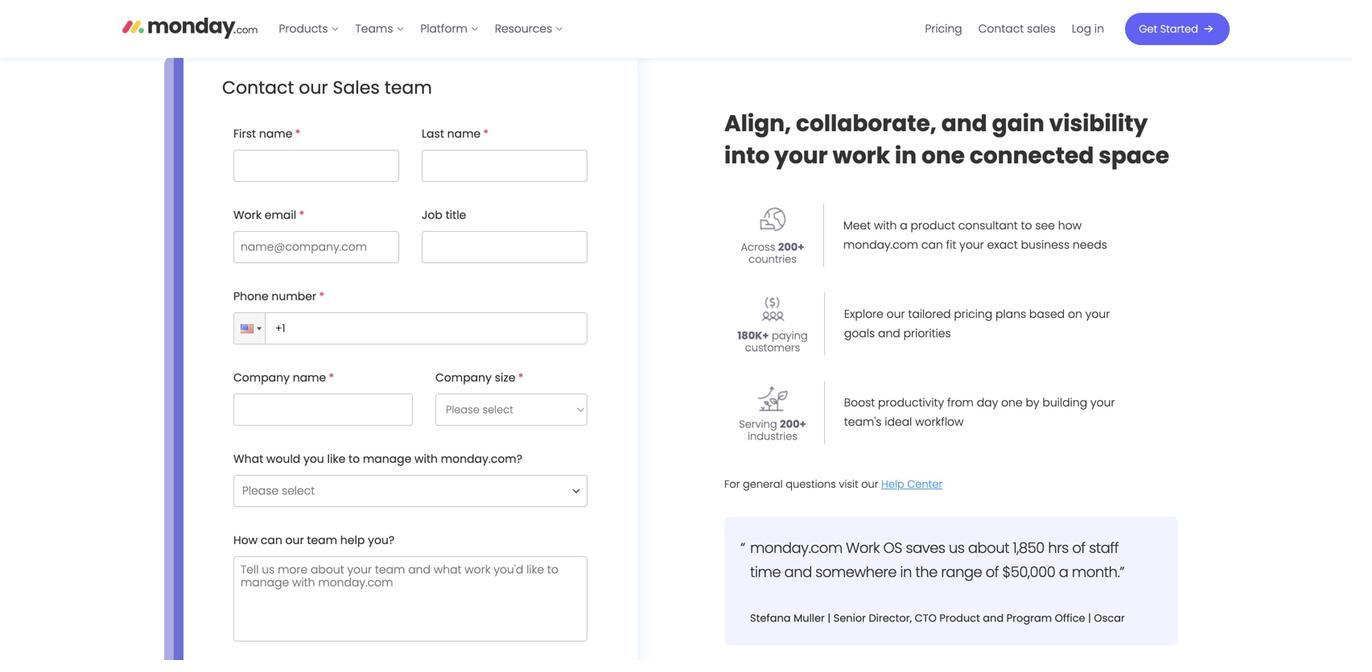 Task type: describe. For each thing, give the bounding box(es) containing it.
get
[[1140, 22, 1158, 36]]

somewhere
[[816, 562, 897, 583]]

name for company name
[[293, 370, 326, 386]]

with inside meet with a product consultant to see how monday.com can fit your exact business needs
[[874, 218, 897, 234]]

contact our sales team
[[222, 75, 432, 100]]

plans
[[996, 306, 1027, 322]]

1 vertical spatial to
[[349, 451, 360, 467]]

across
[[741, 240, 776, 255]]

would
[[266, 451, 301, 467]]

products
[[279, 21, 328, 37]]

on
[[1068, 306, 1083, 322]]

collaborate,
[[796, 108, 937, 139]]

serving 200+ industries
[[739, 417, 807, 444]]

company for company name
[[234, 370, 290, 386]]

last name
[[422, 126, 481, 142]]

products link
[[271, 16, 347, 42]]

countries
[[749, 252, 797, 267]]

started
[[1161, 22, 1199, 36]]

customers
[[745, 341, 801, 355]]

to inside meet with a product consultant to see how monday.com can fit your exact business needs
[[1021, 218, 1033, 234]]

your inside explore our tailored pricing plans based on your goals and priorities
[[1086, 306, 1111, 322]]

help center link
[[882, 477, 943, 492]]

hrs
[[1049, 538, 1069, 558]]

contact sales link
[[971, 16, 1064, 42]]

name for last name
[[447, 126, 481, 142]]

number
[[272, 289, 317, 304]]

product
[[940, 611, 981, 626]]

one inside boost productivity from day one by building your team's ideal workflow
[[1002, 395, 1023, 411]]

sales
[[333, 75, 380, 100]]

countries icon image
[[758, 206, 788, 235]]

manage
[[363, 451, 412, 467]]

time
[[750, 562, 781, 583]]

contact for contact sales
[[979, 21, 1024, 37]]

what
[[234, 451, 263, 467]]

consultant
[[959, 218, 1018, 234]]

your inside align, collaborate, and gain visibility into your work in one connected space
[[775, 140, 828, 172]]

list containing products
[[271, 0, 572, 58]]

boost
[[844, 395, 875, 411]]

monday.com inside meet with a product consultant to see how monday.com can fit your exact business needs
[[844, 237, 919, 253]]

list containing pricing
[[917, 0, 1113, 58]]

select
[[282, 483, 315, 499]]

align,
[[725, 108, 792, 139]]

a inside " monday.com work os saves us about 1,850 hrs of staff time and somewhere in the range of $50,000 a month."
[[1059, 562, 1069, 583]]

across 200+ countries
[[741, 240, 805, 267]]

boost productivity from day one by building your team's ideal workflow
[[844, 395, 1116, 430]]

sales
[[1028, 21, 1056, 37]]

pricing
[[925, 21, 963, 37]]

by
[[1026, 395, 1040, 411]]

program
[[1007, 611, 1053, 626]]

1 | from the left
[[828, 611, 831, 626]]

one inside align, collaborate, and gain visibility into your work in one connected space
[[922, 140, 965, 172]]

product
[[911, 218, 956, 234]]

explore
[[845, 306, 884, 322]]

get started button
[[1126, 13, 1230, 45]]

teams link
[[347, 16, 413, 42]]

os
[[884, 538, 903, 558]]

serving
[[739, 417, 778, 432]]

industries icon image
[[758, 383, 788, 412]]

180k+
[[738, 329, 769, 343]]

200+ for team's
[[780, 417, 807, 432]]

cto
[[915, 611, 937, 626]]

team for sales
[[385, 75, 432, 100]]

industries
[[748, 429, 798, 444]]

and inside align, collaborate, and gain visibility into your work in one connected space
[[942, 108, 988, 139]]

our right visit
[[862, 477, 879, 492]]

you?
[[368, 533, 395, 548]]

resources
[[495, 21, 553, 37]]

Last name text field
[[422, 150, 588, 182]]

How can our team help you? text field
[[234, 556, 588, 642]]

muller
[[794, 611, 825, 626]]

in inside " monday.com work os saves us about 1,850 hrs of staff time and somewhere in the range of $50,000 a month."
[[901, 562, 912, 583]]

goals
[[845, 326, 875, 342]]

and inside explore our tailored pricing plans based on your goals and priorities
[[878, 326, 901, 342]]

Job title text field
[[422, 231, 588, 263]]

200+ for monday.com
[[779, 240, 805, 255]]

about
[[969, 538, 1010, 558]]

questions
[[786, 477, 836, 492]]

$50,000
[[1003, 562, 1056, 583]]

First name text field
[[234, 150, 399, 182]]

1 (702) 123-4567 telephone field
[[262, 312, 588, 345]]

paying customers
[[745, 329, 808, 355]]

visit
[[839, 477, 859, 492]]

stefana muller | senior director, cto product and program office | oscar
[[750, 611, 1125, 626]]

1 vertical spatial can
[[261, 533, 282, 548]]

paying
[[772, 329, 808, 343]]

contact for contact our sales team
[[222, 75, 294, 100]]

you
[[304, 451, 324, 467]]

work inside " monday.com work os saves us about 1,850 hrs of staff time and somewhere in the range of $50,000 a month."
[[846, 538, 880, 558]]

monday.com inside " monday.com work os saves us about 1,850 hrs of staff time and somewhere in the range of $50,000 a month."
[[750, 538, 843, 558]]

company name
[[234, 370, 326, 386]]

company size
[[436, 370, 516, 386]]

help
[[340, 533, 365, 548]]

job
[[422, 207, 443, 223]]

teams
[[355, 21, 393, 37]]

center
[[908, 477, 943, 492]]

like
[[327, 451, 346, 467]]

business
[[1021, 237, 1070, 253]]

for
[[725, 477, 740, 492]]

staff
[[1089, 538, 1119, 558]]



Task type: vqa. For each thing, say whether or not it's contained in the screenshot.
And within Align, collaborate, and gain visibility into your work in one connected space
yes



Task type: locate. For each thing, give the bounding box(es) containing it.
1 horizontal spatial monday.com
[[844, 237, 919, 253]]

in right log
[[1095, 21, 1105, 37]]

2 vertical spatial in
[[901, 562, 912, 583]]

how can our team help you?
[[234, 533, 395, 548]]

priorities
[[904, 326, 951, 342]]

work left email
[[234, 207, 262, 223]]

space
[[1099, 140, 1170, 172]]

0 horizontal spatial |
[[828, 611, 831, 626]]

0 horizontal spatial can
[[261, 533, 282, 548]]

one left by
[[1002, 395, 1023, 411]]

0 vertical spatial can
[[922, 237, 944, 253]]

in inside align, collaborate, and gain visibility into your work in one connected space
[[895, 140, 917, 172]]

0 horizontal spatial one
[[922, 140, 965, 172]]

your inside meet with a product consultant to see how monday.com can fit your exact business needs
[[960, 237, 985, 253]]

monday.com?
[[441, 451, 523, 467]]

a inside meet with a product consultant to see how monday.com can fit your exact business needs
[[900, 218, 908, 234]]

contact left sales
[[979, 21, 1024, 37]]

0 horizontal spatial company
[[234, 370, 290, 386]]

resources link
[[487, 16, 572, 42]]

1 vertical spatial in
[[895, 140, 917, 172]]

name right last
[[447, 126, 481, 142]]

1 horizontal spatial to
[[1021, 218, 1033, 234]]

our right "explore"
[[887, 306, 906, 322]]

1 vertical spatial with
[[415, 451, 438, 467]]

company down united states: + 1 icon
[[234, 370, 290, 386]]

please
[[242, 483, 279, 499]]

0 vertical spatial team
[[385, 75, 432, 100]]

1 horizontal spatial a
[[1059, 562, 1069, 583]]

gain
[[992, 108, 1045, 139]]

1 horizontal spatial |
[[1089, 611, 1092, 626]]

0 horizontal spatial team
[[307, 533, 337, 548]]

1 horizontal spatial contact
[[979, 21, 1024, 37]]

with
[[874, 218, 897, 234], [415, 451, 438, 467]]

200+ inside the across 200+ countries
[[779, 240, 805, 255]]

to
[[1021, 218, 1033, 234], [349, 451, 360, 467]]

0 horizontal spatial contact
[[222, 75, 294, 100]]

0 horizontal spatial monday.com
[[750, 538, 843, 558]]

1 vertical spatial of
[[986, 562, 999, 583]]

monday.com up time on the bottom right of the page
[[750, 538, 843, 558]]

oscar
[[1094, 611, 1125, 626]]

office
[[1055, 611, 1086, 626]]

can left fit
[[922, 237, 944, 253]]

1 horizontal spatial team
[[385, 75, 432, 100]]

team
[[385, 75, 432, 100], [307, 533, 337, 548]]

one
[[922, 140, 965, 172], [1002, 395, 1023, 411]]

| right 'office'
[[1089, 611, 1092, 626]]

phone
[[234, 289, 269, 304]]

with right meet
[[874, 218, 897, 234]]

your right on
[[1086, 306, 1111, 322]]

how
[[234, 533, 258, 548]]

your
[[775, 140, 828, 172], [960, 237, 985, 253], [1086, 306, 1111, 322], [1091, 395, 1116, 411]]

team right sales on the top of page
[[385, 75, 432, 100]]

size
[[495, 370, 516, 386]]

1 horizontal spatial can
[[922, 237, 944, 253]]

explore our tailored pricing plans based on your goals and priorities
[[845, 306, 1111, 342]]

meet
[[844, 218, 871, 234]]

list
[[271, 0, 572, 58], [917, 0, 1113, 58]]

contact
[[979, 21, 1024, 37], [222, 75, 294, 100]]

fit
[[947, 237, 957, 253]]

to right the like
[[349, 451, 360, 467]]

2 company from the left
[[436, 370, 492, 386]]

our inside explore our tailored pricing plans based on your goals and priorities
[[887, 306, 906, 322]]

help
[[882, 477, 905, 492]]

your right building
[[1091, 395, 1116, 411]]

your right fit
[[960, 237, 985, 253]]

name right first
[[259, 126, 293, 142]]

0 horizontal spatial of
[[986, 562, 999, 583]]

meet with a product consultant to see how monday.com can fit your exact business needs
[[844, 218, 1108, 253]]

0 horizontal spatial list
[[271, 0, 572, 58]]

200+ down countries icon
[[779, 240, 805, 255]]

0 vertical spatial with
[[874, 218, 897, 234]]

in inside list
[[1095, 21, 1105, 37]]

work up "somewhere"
[[846, 538, 880, 558]]

and right product
[[983, 611, 1004, 626]]

monday.com down meet
[[844, 237, 919, 253]]

first
[[234, 126, 256, 142]]

in right work
[[895, 140, 917, 172]]

0 horizontal spatial a
[[900, 218, 908, 234]]

of right the hrs
[[1073, 538, 1086, 558]]

platform link
[[413, 16, 487, 42]]

1 vertical spatial 200+
[[780, 417, 807, 432]]

200+
[[779, 240, 805, 255], [780, 417, 807, 432]]

productivity
[[879, 395, 945, 411]]

tailored
[[909, 306, 951, 322]]

0 vertical spatial one
[[922, 140, 965, 172]]

Work email email field
[[234, 231, 399, 263]]

customers icon image
[[758, 294, 788, 324]]

of down about
[[986, 562, 999, 583]]

1 horizontal spatial of
[[1073, 538, 1086, 558]]

your inside boost productivity from day one by building your team's ideal workflow
[[1091, 395, 1116, 411]]

visibility
[[1050, 108, 1148, 139]]

monday.com logo image
[[122, 11, 258, 44]]

log
[[1072, 21, 1092, 37]]

a
[[900, 218, 908, 234], [1059, 562, 1069, 583]]

0 vertical spatial of
[[1073, 538, 1086, 558]]

our left sales on the top of page
[[299, 75, 328, 100]]

1 horizontal spatial with
[[874, 218, 897, 234]]

of
[[1073, 538, 1086, 558], [986, 562, 999, 583]]

one up product
[[922, 140, 965, 172]]

0 vertical spatial a
[[900, 218, 908, 234]]

0 horizontal spatial work
[[234, 207, 262, 223]]

your down align, at the right
[[775, 140, 828, 172]]

Company name text field
[[234, 394, 413, 426]]

0 vertical spatial 200+
[[779, 240, 805, 255]]

based
[[1030, 306, 1065, 322]]

" monday.com work os saves us about 1,850 hrs of staff time and somewhere in the range of $50,000 a month."
[[741, 538, 1125, 583]]

and right time on the bottom right of the page
[[785, 562, 812, 583]]

the
[[916, 562, 938, 583]]

please select
[[242, 483, 315, 499]]

1 vertical spatial one
[[1002, 395, 1023, 411]]

contact inside list
[[979, 21, 1024, 37]]

1 vertical spatial a
[[1059, 562, 1069, 583]]

0 horizontal spatial with
[[415, 451, 438, 467]]

work
[[234, 207, 262, 223], [846, 538, 880, 558]]

log in
[[1072, 21, 1105, 37]]

platform
[[421, 21, 468, 37]]

range
[[942, 562, 983, 583]]

1 company from the left
[[234, 370, 290, 386]]

team's
[[844, 414, 882, 430]]

1 list from the left
[[271, 0, 572, 58]]

a left product
[[900, 218, 908, 234]]

can inside meet with a product consultant to see how monday.com can fit your exact business needs
[[922, 237, 944, 253]]

1,850
[[1013, 538, 1045, 558]]

and right goals on the right
[[878, 326, 901, 342]]

with right manage
[[415, 451, 438, 467]]

200+ down 'industries icon'
[[780, 417, 807, 432]]

and inside " monday.com work os saves us about 1,850 hrs of staff time and somewhere in the range of $50,000 a month."
[[785, 562, 812, 583]]

last
[[422, 126, 444, 142]]

to left see
[[1021, 218, 1033, 234]]

company left 'size'
[[436, 370, 492, 386]]

us
[[949, 538, 965, 558]]

name up company name text box
[[293, 370, 326, 386]]

1 horizontal spatial one
[[1002, 395, 1023, 411]]

contact sales
[[979, 21, 1056, 37]]

2 | from the left
[[1089, 611, 1092, 626]]

team left help
[[307, 533, 337, 548]]

saves
[[906, 538, 946, 558]]

1 vertical spatial monday.com
[[750, 538, 843, 558]]

0 vertical spatial work
[[234, 207, 262, 223]]

first name
[[234, 126, 293, 142]]

0 vertical spatial in
[[1095, 21, 1105, 37]]

title
[[446, 207, 466, 223]]

email
[[265, 207, 297, 223]]

and left gain
[[942, 108, 988, 139]]

united states: + 1 image
[[257, 327, 262, 331]]

1 horizontal spatial company
[[436, 370, 492, 386]]

from
[[948, 395, 974, 411]]

exact
[[988, 237, 1018, 253]]

a down the hrs
[[1059, 562, 1069, 583]]

building
[[1043, 395, 1088, 411]]

ideal
[[885, 414, 913, 430]]

0 vertical spatial contact
[[979, 21, 1024, 37]]

1 horizontal spatial list
[[917, 0, 1113, 58]]

1 vertical spatial work
[[846, 538, 880, 558]]

what would you like to manage with monday.com?
[[234, 451, 523, 467]]

get started
[[1140, 22, 1199, 36]]

day
[[977, 395, 999, 411]]

contact up first name
[[222, 75, 294, 100]]

main element
[[271, 0, 1230, 58]]

company for company size
[[436, 370, 492, 386]]

0 vertical spatial to
[[1021, 218, 1033, 234]]

general
[[743, 477, 783, 492]]

how
[[1059, 218, 1082, 234]]

200+ inside serving 200+ industries
[[780, 417, 807, 432]]

and
[[942, 108, 988, 139], [878, 326, 901, 342], [785, 562, 812, 583], [983, 611, 1004, 626]]

director,
[[869, 611, 912, 626]]

connected
[[970, 140, 1094, 172]]

our right how
[[285, 533, 304, 548]]

in left the
[[901, 562, 912, 583]]

monday.com
[[844, 237, 919, 253], [750, 538, 843, 558]]

| right the muller
[[828, 611, 831, 626]]

pricing link
[[917, 16, 971, 42]]

workflow
[[916, 414, 964, 430]]

1 vertical spatial contact
[[222, 75, 294, 100]]

work email
[[234, 207, 297, 223]]

job title
[[422, 207, 466, 223]]

1 horizontal spatial work
[[846, 538, 880, 558]]

pricing
[[954, 306, 993, 322]]

name for first name
[[259, 126, 293, 142]]

0 vertical spatial monday.com
[[844, 237, 919, 253]]

1 vertical spatial team
[[307, 533, 337, 548]]

team for our
[[307, 533, 337, 548]]

can right how
[[261, 533, 282, 548]]

0 horizontal spatial to
[[349, 451, 360, 467]]

senior
[[834, 611, 866, 626]]

2 list from the left
[[917, 0, 1113, 58]]



